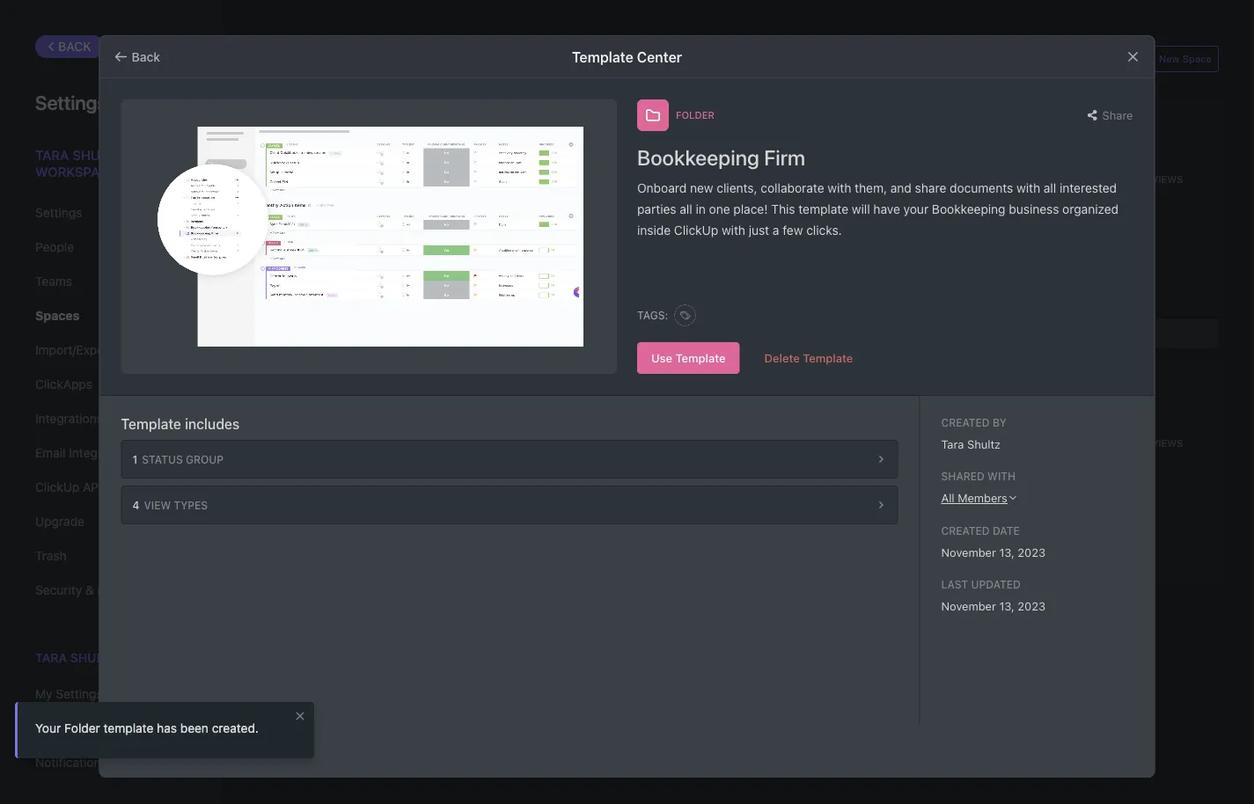 Task type: describe. For each thing, give the bounding box(es) containing it.
last updated november 13, 2023
[[942, 578, 1046, 613]]

2023 for created date november 13, 2023
[[1018, 546, 1046, 559]]

clickup api link
[[35, 473, 184, 503]]

workspaces
[[35, 722, 105, 736]]

place!
[[734, 202, 768, 216]]

team space
[[314, 391, 403, 410]]

a
[[773, 223, 780, 238]]

clickapps inside settings element
[[35, 377, 92, 392]]

november for created date november 13, 2023
[[942, 546, 996, 559]]

back
[[132, 49, 160, 64]]

email integration
[[35, 446, 130, 460]]

settings link
[[35, 198, 184, 228]]

integrations
[[35, 412, 103, 426]]

created by tara shultz
[[942, 416, 1007, 451]]

trash
[[35, 549, 67, 563]]

integration
[[69, 446, 130, 460]]

parties
[[637, 202, 677, 216]]

clickup api
[[35, 480, 102, 495]]

this
[[771, 202, 795, 216]]

+
[[1150, 53, 1157, 65]]

use template
[[651, 352, 726, 365]]

2023 for last updated november 13, 2023
[[1018, 600, 1046, 613]]

2 schedule from the left
[[475, 327, 518, 339]]

clicks.
[[807, 223, 842, 238]]

clickup inside clickup api "link"
[[35, 480, 79, 495]]

1 horizontal spatial spaces
[[636, 52, 689, 68]]

been
[[180, 721, 209, 736]]

0 horizontal spatial template
[[104, 721, 154, 736]]

different
[[312, 327, 351, 339]]

clickapps for team space
[[897, 438, 952, 449]]

clickapps link
[[35, 370, 184, 400]]

new
[[690, 181, 714, 195]]

import/export link
[[35, 335, 184, 365]]

workspace
[[35, 164, 117, 180]]

members
[[958, 491, 1008, 504]]

progress
[[681, 477, 726, 486]]

shared for team space
[[373, 438, 413, 449]]

to do complete
[[637, 213, 715, 222]]

2 daily from the left
[[520, 327, 543, 339]]

owner for team space
[[283, 438, 319, 449]]

bookkeeping firm
[[637, 145, 806, 170]]

do for in
[[651, 477, 663, 486]]

with
[[988, 470, 1016, 482]]

lists
[[265, 327, 287, 339]]

lists with different statuses: schedule daily schedule daily
[[265, 327, 543, 339]]

group
[[186, 453, 224, 466]]

upgrade link
[[35, 507, 184, 537]]

created.
[[212, 721, 259, 736]]

4 view types
[[132, 499, 208, 511]]

shultz's
[[72, 147, 136, 162]]

november for last updated november 13, 2023
[[942, 600, 996, 613]]

use
[[651, 352, 673, 365]]

trash link
[[35, 541, 184, 571]]

1 schedule from the left
[[401, 327, 444, 339]]

created date november 13, 2023
[[942, 525, 1046, 559]]

notifications link
[[35, 748, 184, 778]]

+ new space
[[1150, 53, 1212, 65]]

everyone. make private for team space
[[373, 476, 489, 489]]

view
[[144, 499, 171, 511]]

api
[[83, 480, 102, 495]]

documents
[[950, 181, 1014, 195]]

email
[[35, 446, 66, 460]]

by
[[993, 416, 1007, 429]]

0 vertical spatial complete
[[670, 213, 715, 222]]

views for team space
[[1152, 438, 1183, 449]]

business
[[1009, 202, 1059, 216]]

your
[[904, 202, 929, 216]]

go to space link for space
[[392, 127, 458, 142]]

shared for space
[[373, 173, 413, 185]]

security & permissions
[[35, 583, 166, 598]]

4
[[132, 499, 139, 511]]

everyone. for space
[[373, 212, 422, 224]]

0 horizontal spatial bookkeeping
[[637, 145, 760, 170]]

13, for created date november 13, 2023
[[1000, 546, 1015, 559]]

notifications
[[35, 756, 107, 770]]

one
[[709, 202, 730, 216]]

clients,
[[717, 181, 758, 195]]

required views for team space
[[1100, 438, 1183, 449]]

make for space
[[425, 212, 452, 224]]

make for team space
[[425, 476, 452, 489]]

in inside onboard new clients, collaborate with them, and share documents with all interested parties all in one place! this template will have your bookkeeping business organized inside clickup with just a few clicks.
[[696, 202, 706, 216]]

template left center
[[572, 48, 634, 65]]

template center
[[572, 48, 682, 65]]

0 vertical spatial settings
[[35, 91, 107, 114]]

people link
[[35, 232, 184, 262]]

13, for last updated november 13, 2023
[[1000, 600, 1015, 613]]

required views for space
[[1100, 173, 1183, 185]]

required for space
[[1100, 173, 1149, 185]]

1 horizontal spatial complete
[[733, 477, 778, 486]]

template right "delete"
[[803, 352, 853, 365]]

shared
[[942, 470, 985, 482]]

have
[[874, 202, 900, 216]]

updated
[[972, 578, 1021, 591]]

onboard
[[637, 181, 687, 195]]

tara for tara shultz's workspace
[[35, 147, 69, 162]]

go for team space
[[435, 393, 450, 406]]



Task type: vqa. For each thing, say whether or not it's contained in the screenshot.
7 Clickapps
no



Task type: locate. For each thing, give the bounding box(es) containing it.
go to space link for team space
[[435, 391, 501, 406]]

0 horizontal spatial shultz
[[70, 651, 118, 666]]

1 vertical spatial make
[[425, 476, 452, 489]]

2 shared from the top
[[373, 438, 413, 449]]

1 horizontal spatial all
[[1044, 181, 1057, 195]]

shared with for team space
[[373, 438, 442, 449]]

shultz
[[967, 438, 1001, 451], [70, 651, 118, 666]]

clickapps for space
[[897, 173, 952, 185]]

folder right "your"
[[64, 721, 100, 736]]

complete down new
[[670, 213, 715, 222]]

do up inside
[[651, 213, 663, 222]]

inaccessible
[[535, 52, 633, 68]]

last
[[942, 578, 969, 591]]

email integration link
[[35, 438, 184, 468]]

just
[[749, 223, 770, 238]]

0 vertical spatial views
[[1152, 173, 1183, 185]]

spaces link
[[35, 301, 184, 331]]

share
[[1103, 109, 1133, 122]]

private for space
[[455, 212, 489, 224]]

tara inside created by tara shultz
[[942, 438, 964, 451]]

0 vertical spatial statuses
[[635, 173, 685, 185]]

organized
[[1063, 202, 1119, 216]]

0 vertical spatial all
[[1044, 181, 1057, 195]]

0 vertical spatial make
[[425, 212, 452, 224]]

tara shultz's workspace
[[35, 147, 136, 180]]

1 vertical spatial go to space
[[435, 393, 501, 406]]

security
[[35, 583, 82, 598]]

1 statuses from the top
[[635, 173, 685, 185]]

2 everyone. make private from the top
[[373, 476, 489, 489]]

center
[[637, 48, 682, 65]]

make
[[425, 212, 452, 224], [425, 476, 452, 489]]

13, down updated
[[1000, 600, 1015, 613]]

0 vertical spatial go to space link
[[392, 127, 458, 142]]

1 vertical spatial folder
[[64, 721, 100, 736]]

everyone. for team space
[[373, 476, 422, 489]]

1 vertical spatial november
[[942, 600, 996, 613]]

1 vertical spatial do
[[651, 477, 663, 486]]

1 vertical spatial everyone. make private
[[373, 476, 489, 489]]

2 statuses from the top
[[635, 438, 685, 449]]

everyone. make private for space
[[373, 212, 489, 224]]

created inside created date november 13, 2023
[[942, 525, 990, 537]]

0 vertical spatial in
[[696, 202, 706, 216]]

0 vertical spatial shared with
[[373, 173, 442, 185]]

all down new
[[680, 202, 693, 216]]

2 vertical spatial tara
[[35, 651, 67, 666]]

settings up people on the left of page
[[35, 206, 82, 220]]

created left by
[[942, 416, 990, 429]]

created
[[942, 416, 990, 429], [942, 525, 990, 537]]

0 horizontal spatial go
[[392, 129, 407, 142]]

0 vertical spatial tara
[[35, 147, 69, 162]]

settings right my
[[56, 687, 103, 702]]

1 horizontal spatial daily
[[520, 327, 543, 339]]

1 13, from the top
[[1000, 546, 1015, 559]]

to
[[410, 129, 421, 142], [637, 213, 649, 222], [454, 393, 464, 406], [637, 477, 649, 486]]

new
[[1159, 53, 1180, 65]]

required for team space
[[1100, 438, 1149, 449]]

statuses for space
[[635, 173, 685, 185]]

back button
[[107, 43, 171, 71]]

tara up workspace
[[35, 147, 69, 162]]

1 status group
[[132, 453, 224, 466]]

1 created from the top
[[942, 416, 990, 429]]

2023 inside created date november 13, 2023
[[1018, 546, 1046, 559]]

has
[[157, 721, 177, 736]]

0 vertical spatial clickapps
[[897, 173, 952, 185]]

template right the 'use'
[[676, 352, 726, 365]]

permissions
[[97, 583, 166, 598]]

private for team space
[[455, 476, 489, 489]]

1 vertical spatial template
[[104, 721, 154, 736]]

2 shared with from the top
[[373, 438, 442, 449]]

0 vertical spatial shultz
[[967, 438, 1001, 451]]

1 horizontal spatial in
[[696, 202, 706, 216]]

1 vertical spatial complete
[[733, 477, 778, 486]]

1 vertical spatial everyone.
[[373, 476, 422, 489]]

1 horizontal spatial go
[[435, 393, 450, 406]]

template up "clicks."
[[799, 202, 849, 216]]

13, inside created date november 13, 2023
[[1000, 546, 1015, 559]]

security & permissions link
[[35, 576, 184, 606]]

schedule
[[401, 327, 444, 339], [475, 327, 518, 339]]

1
[[132, 453, 138, 466]]

1 shared with from the top
[[373, 173, 442, 185]]

1 2023 from the top
[[1018, 546, 1046, 559]]

back
[[58, 39, 91, 54]]

bookkeeping inside onboard new clients, collaborate with them, and share documents with all interested parties all in one place! this template will have your bookkeeping business organized inside clickup with just a few clicks.
[[932, 202, 1006, 216]]

do
[[651, 213, 663, 222], [651, 477, 663, 486]]

delete
[[765, 352, 800, 365]]

shared with for space
[[373, 173, 442, 185]]

clickup up upgrade
[[35, 480, 79, 495]]

1 vertical spatial in
[[670, 477, 679, 486]]

0 vertical spatial created
[[942, 416, 990, 429]]

inside
[[637, 223, 671, 238]]

shared with
[[942, 470, 1016, 482]]

13, inside last updated november 13, 2023
[[1000, 600, 1015, 613]]

november inside last updated november 13, 2023
[[942, 600, 996, 613]]

tara for tara shultz
[[35, 651, 67, 666]]

tags:
[[637, 309, 668, 322]]

space
[[1183, 53, 1212, 65], [314, 127, 360, 146], [424, 129, 458, 142], [357, 391, 403, 410], [467, 393, 501, 406]]

1 horizontal spatial clickup
[[674, 223, 719, 238]]

includes
[[185, 416, 240, 433]]

0 vertical spatial do
[[651, 213, 663, 222]]

13, down date
[[1000, 546, 1015, 559]]

2 views from the top
[[1152, 438, 1183, 449]]

2 vertical spatial settings
[[56, 687, 103, 702]]

1 vertical spatial private
[[455, 476, 489, 489]]

1 vertical spatial statuses
[[635, 438, 685, 449]]

tara up my
[[35, 651, 67, 666]]

delete template
[[765, 352, 853, 365]]

spaces right inaccessible
[[636, 52, 689, 68]]

bookkeeping
[[637, 145, 760, 170], [932, 202, 1006, 216]]

statuses:
[[354, 327, 396, 339]]

views
[[1152, 173, 1183, 185], [1152, 438, 1183, 449]]

1 views from the top
[[1152, 173, 1183, 185]]

2 13, from the top
[[1000, 600, 1015, 613]]

spaces down teams
[[35, 309, 80, 323]]

1 horizontal spatial shultz
[[967, 438, 1001, 451]]

template up status
[[121, 416, 181, 433]]

0 vertical spatial shared
[[373, 173, 413, 185]]

types
[[174, 499, 208, 511]]

my settings
[[35, 687, 103, 702]]

inaccessible spaces
[[535, 52, 693, 68]]

people
[[35, 240, 74, 254]]

0 horizontal spatial all
[[680, 202, 693, 216]]

1 do from the top
[[651, 213, 663, 222]]

1 vertical spatial required views
[[1100, 438, 1183, 449]]

1 vertical spatial required
[[1100, 438, 1149, 449]]

tara shultz
[[35, 651, 118, 666]]

go to space for space
[[392, 129, 458, 142]]

1 everyone. make private from the top
[[373, 212, 489, 224]]

2 created from the top
[[942, 525, 990, 537]]

spaces inside settings element
[[35, 309, 80, 323]]

0 vertical spatial go
[[392, 129, 407, 142]]

1 horizontal spatial schedule
[[475, 327, 518, 339]]

do for complete
[[651, 213, 663, 222]]

2 2023 from the top
[[1018, 600, 1046, 613]]

created for tara
[[942, 416, 990, 429]]

upgrade
[[35, 515, 85, 529]]

settings down the back link
[[35, 91, 107, 114]]

0 vertical spatial owner
[[283, 173, 319, 185]]

clickapps up integrations
[[35, 377, 92, 392]]

interested
[[1060, 181, 1117, 195]]

0 vertical spatial private
[[455, 212, 489, 224]]

import/export
[[35, 343, 113, 357]]

1 vertical spatial created
[[942, 525, 990, 537]]

my settings link
[[35, 680, 184, 710]]

1 vertical spatial all
[[680, 202, 693, 216]]

0 vertical spatial spaces
[[636, 52, 689, 68]]

0 vertical spatial folder
[[676, 110, 715, 121]]

go for space
[[392, 129, 407, 142]]

onboard new clients, collaborate with them, and share documents with all interested parties all in one place! this template will have your bookkeeping business organized inside clickup with just a few clicks.
[[637, 181, 1119, 238]]

1 vertical spatial shared
[[373, 438, 413, 449]]

1 daily from the left
[[447, 327, 469, 339]]

0 horizontal spatial daily
[[447, 327, 469, 339]]

clickup down "to do complete"
[[674, 223, 719, 238]]

2 november from the top
[[942, 600, 996, 613]]

0 vertical spatial go to space
[[392, 129, 458, 142]]

shultz inside created by tara shultz
[[967, 438, 1001, 451]]

shultz up 'my settings' link
[[70, 651, 118, 666]]

owner for space
[[283, 173, 319, 185]]

collaborate
[[761, 181, 824, 195]]

1 horizontal spatial template
[[799, 202, 849, 216]]

clickup inside onboard new clients, collaborate with them, and share documents with all interested parties all in one place! this template will have your bookkeeping business organized inside clickup with just a few clicks.
[[674, 223, 719, 238]]

go to space for team space
[[435, 393, 501, 406]]

0 horizontal spatial clickup
[[35, 480, 79, 495]]

november
[[942, 546, 996, 559], [942, 600, 996, 613]]

all up business
[[1044, 181, 1057, 195]]

daily
[[447, 327, 469, 339], [520, 327, 543, 339]]

integrations link
[[35, 404, 184, 434]]

2023 down updated
[[1018, 600, 1046, 613]]

your folder template  has been created.
[[35, 721, 259, 736]]

2 private from the top
[[455, 476, 489, 489]]

statuses up parties
[[635, 173, 685, 185]]

2 required from the top
[[1100, 438, 1149, 449]]

and
[[891, 181, 912, 195]]

shultz down by
[[967, 438, 1001, 451]]

1 shared from the top
[[373, 173, 413, 185]]

0 horizontal spatial folder
[[64, 721, 100, 736]]

november inside created date november 13, 2023
[[942, 546, 996, 559]]

created inside created by tara shultz
[[942, 416, 990, 429]]

1 private from the top
[[455, 212, 489, 224]]

tara up shared
[[942, 438, 964, 451]]

2 vertical spatial clickapps
[[897, 438, 952, 449]]

folder
[[676, 110, 715, 121], [64, 721, 100, 736]]

1 vertical spatial spaces
[[35, 309, 80, 323]]

bookkeeping down documents
[[932, 202, 1006, 216]]

1 make from the top
[[425, 212, 452, 224]]

0 vertical spatial everyone. make private
[[373, 212, 489, 224]]

back link
[[35, 35, 104, 58]]

spaces
[[636, 52, 689, 68], [35, 309, 80, 323]]

clickapps up shared
[[897, 438, 952, 449]]

in left the progress
[[670, 477, 679, 486]]

0 horizontal spatial schedule
[[401, 327, 444, 339]]

1 vertical spatial bookkeeping
[[932, 202, 1006, 216]]

clickapps up the your
[[897, 173, 952, 185]]

1 vertical spatial go
[[435, 393, 450, 406]]

all members button
[[942, 491, 1133, 504]]

template
[[799, 202, 849, 216], [104, 721, 154, 736]]

created for november
[[942, 525, 990, 537]]

0 vertical spatial template
[[799, 202, 849, 216]]

bookkeeping up new
[[637, 145, 760, 170]]

1 owner from the top
[[283, 173, 319, 185]]

0 horizontal spatial complete
[[670, 213, 715, 222]]

settings
[[35, 91, 107, 114], [35, 206, 82, 220], [56, 687, 103, 702]]

0 vertical spatial required views
[[1100, 173, 1183, 185]]

2023 down date
[[1018, 546, 1046, 559]]

shultz inside settings element
[[70, 651, 118, 666]]

november up last
[[942, 546, 996, 559]]

1 vertical spatial views
[[1152, 438, 1183, 449]]

2 owner from the top
[[283, 438, 319, 449]]

1 vertical spatial go to space link
[[435, 391, 501, 406]]

them,
[[855, 181, 887, 195]]

1 vertical spatial owner
[[283, 438, 319, 449]]

0 vertical spatial clickup
[[674, 223, 719, 238]]

statuses for team space
[[635, 438, 685, 449]]

template includes
[[121, 416, 240, 433]]

firm
[[764, 145, 806, 170]]

1 horizontal spatial bookkeeping
[[932, 202, 1006, 216]]

0 horizontal spatial in
[[670, 477, 679, 486]]

complete right the progress
[[733, 477, 778, 486]]

1 vertical spatial clickapps
[[35, 377, 92, 392]]

clickapps
[[897, 173, 952, 185], [35, 377, 92, 392], [897, 438, 952, 449]]

folder up bookkeeping firm
[[676, 110, 715, 121]]

0 horizontal spatial spaces
[[35, 309, 80, 323]]

0 vertical spatial everyone.
[[373, 212, 422, 224]]

template inside onboard new clients, collaborate with them, and share documents with all interested parties all in one place! this template will have your bookkeeping business organized inside clickup with just a few clicks.
[[799, 202, 849, 216]]

0 vertical spatial november
[[942, 546, 996, 559]]

0 vertical spatial required
[[1100, 173, 1149, 185]]

0 vertical spatial bookkeeping
[[637, 145, 760, 170]]

1 everyone. from the top
[[373, 212, 422, 224]]

0 vertical spatial 2023
[[1018, 546, 1046, 559]]

tara inside 'tara shultz's workspace'
[[35, 147, 69, 162]]

1 vertical spatial 2023
[[1018, 600, 1046, 613]]

2 make from the top
[[425, 476, 452, 489]]

2 required views from the top
[[1100, 438, 1183, 449]]

1 vertical spatial clickup
[[35, 480, 79, 495]]

1 november from the top
[[942, 546, 996, 559]]

template left has
[[104, 721, 154, 736]]

1 vertical spatial tara
[[942, 438, 964, 451]]

my
[[35, 687, 52, 702]]

2 everyone. from the top
[[373, 476, 422, 489]]

1 required views from the top
[[1100, 173, 1183, 185]]

your
[[35, 721, 61, 736]]

2 do from the top
[[651, 477, 663, 486]]

views for space
[[1152, 173, 1183, 185]]

will
[[852, 202, 870, 216]]

few
[[783, 223, 803, 238]]

statuses up the progress
[[635, 438, 685, 449]]

share button
[[1088, 109, 1133, 122]]

1 vertical spatial shultz
[[70, 651, 118, 666]]

everyone.
[[373, 212, 422, 224], [373, 476, 422, 489]]

2023 inside last updated november 13, 2023
[[1018, 600, 1046, 613]]

1 required from the top
[[1100, 173, 1149, 185]]

&
[[85, 583, 94, 598]]

1 vertical spatial 13,
[[1000, 600, 1015, 613]]

created down 'all members'
[[942, 525, 990, 537]]

13,
[[1000, 546, 1015, 559], [1000, 600, 1015, 613]]

1 vertical spatial shared with
[[373, 438, 442, 449]]

1 vertical spatial settings
[[35, 206, 82, 220]]

november down last
[[942, 600, 996, 613]]

settings element
[[0, 0, 220, 805]]

user group image
[[289, 396, 300, 405]]

in left "one"
[[696, 202, 706, 216]]

do left the progress
[[651, 477, 663, 486]]

1 horizontal spatial folder
[[676, 110, 715, 121]]

0 vertical spatial 13,
[[1000, 546, 1015, 559]]

share
[[915, 181, 947, 195]]

date
[[993, 525, 1020, 537]]

to do in progress complete
[[637, 477, 778, 486]]



